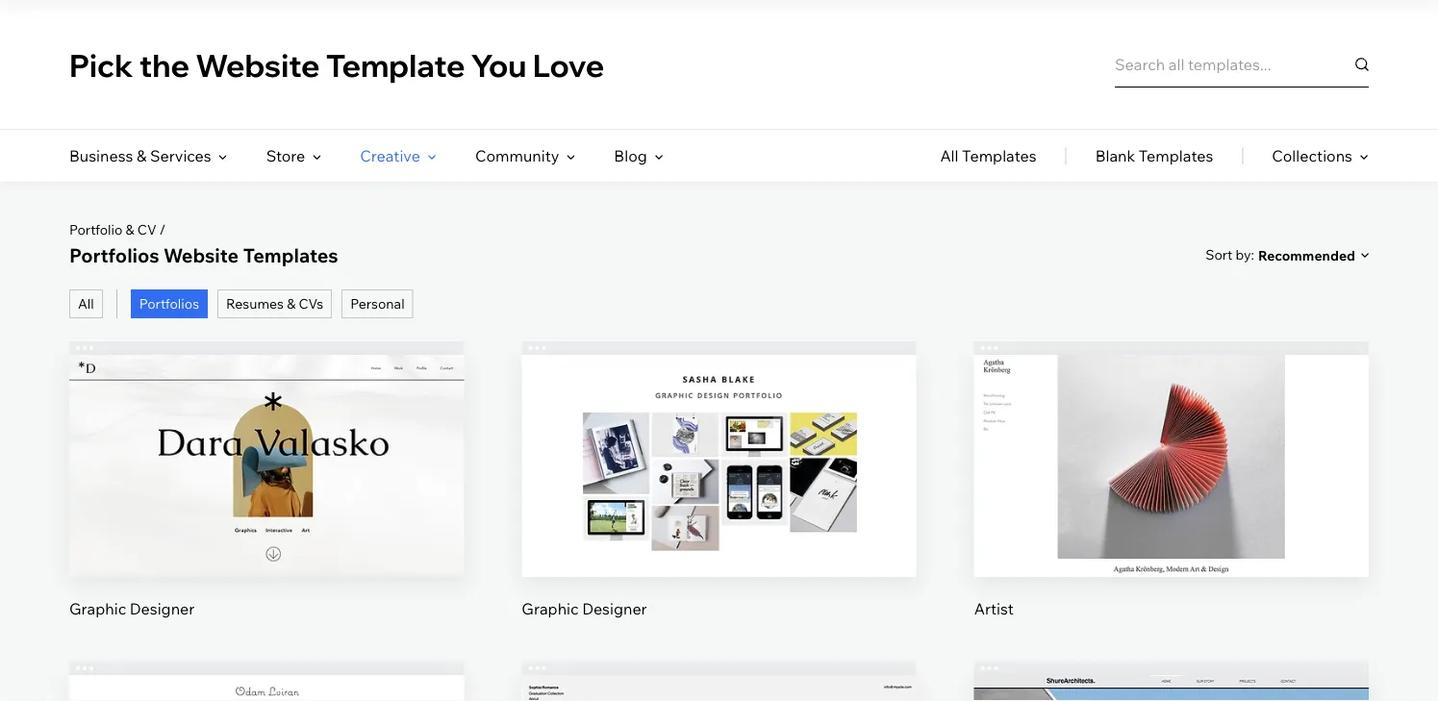 Task type: locate. For each thing, give the bounding box(es) containing it.
1 horizontal spatial view
[[701, 493, 737, 512]]

personal
[[350, 295, 405, 312]]

1 view from the left
[[249, 493, 284, 512]]

all for all templates
[[940, 146, 959, 165]]

3 view button from the left
[[1126, 480, 1217, 526]]

1 horizontal spatial graphic designer
[[522, 599, 647, 618]]

graphic designer
[[69, 599, 195, 618], [522, 599, 647, 618]]

1 vertical spatial all
[[78, 295, 94, 312]]

view button
[[221, 480, 312, 526], [673, 480, 765, 526], [1126, 480, 1217, 526]]

portfolio & cv /
[[69, 221, 166, 238]]

2 horizontal spatial &
[[287, 295, 296, 312]]

business
[[69, 146, 133, 165]]

collections
[[1272, 146, 1353, 165]]

portfolios website templates - architecture firm image
[[974, 675, 1369, 701]]

1 horizontal spatial &
[[137, 146, 147, 165]]

2 view button from the left
[[673, 480, 765, 526]]

blog
[[614, 146, 647, 165]]

graphic for 2nd 'graphic designer' group from right
[[69, 599, 126, 618]]

templates
[[962, 146, 1037, 165], [1139, 146, 1214, 165], [243, 243, 338, 267]]

3 view from the left
[[1154, 493, 1190, 512]]

edit button inside artist "group"
[[1126, 414, 1217, 460]]

/
[[159, 221, 166, 238]]

0 vertical spatial portfolios
[[69, 243, 159, 267]]

& left cv
[[126, 221, 134, 238]]

1 horizontal spatial templates
[[962, 146, 1037, 165]]

0 horizontal spatial all
[[78, 295, 94, 312]]

0 horizontal spatial graphic
[[69, 599, 126, 618]]

portfolios
[[69, 243, 159, 267], [139, 295, 199, 312]]

portfolios for portfolios
[[139, 295, 199, 312]]

all inside all link
[[78, 295, 94, 312]]

3 edit button from the left
[[1126, 414, 1217, 460]]

portfolios down portfolios website templates
[[139, 295, 199, 312]]

graphic for second 'graphic designer' group from the left
[[522, 599, 579, 618]]

business & services
[[69, 146, 211, 165]]

2 horizontal spatial templates
[[1139, 146, 1214, 165]]

website down /
[[164, 243, 239, 267]]

resumes & cvs
[[226, 295, 323, 312]]

1 horizontal spatial edit
[[705, 428, 734, 447]]

view
[[249, 493, 284, 512], [701, 493, 737, 512], [1154, 493, 1190, 512]]

0 vertical spatial &
[[137, 146, 147, 165]]

edit button
[[221, 414, 312, 460], [673, 414, 765, 460], [1126, 414, 1217, 460]]

1 vertical spatial website
[[164, 243, 239, 267]]

all inside the "all templates" link
[[940, 146, 959, 165]]

2 portfolios website templates - graphic designer image from the left
[[522, 355, 917, 577]]

0 horizontal spatial view
[[249, 493, 284, 512]]

you
[[471, 45, 527, 84]]

edit for the edit button for second 'graphic designer' group from the left's "portfolios website templates - graphic designer" image
[[705, 428, 734, 447]]

1 edit from the left
[[252, 428, 281, 447]]

generic categories element
[[940, 130, 1369, 182]]

1 horizontal spatial view button
[[673, 480, 765, 526]]

2 horizontal spatial view
[[1154, 493, 1190, 512]]

& inside categories by subject element
[[137, 146, 147, 165]]

the
[[139, 45, 189, 84]]

1 graphic designer group from the left
[[69, 342, 464, 619]]

view button inside artist "group"
[[1126, 480, 1217, 526]]

edit inside artist "group"
[[1157, 428, 1186, 447]]

1 horizontal spatial graphic designer group
[[522, 342, 917, 619]]

all
[[940, 146, 959, 165], [78, 295, 94, 312]]

None search field
[[1115, 41, 1369, 88]]

2 graphic designer from the left
[[522, 599, 647, 618]]

graphic
[[69, 599, 126, 618], [522, 599, 579, 618]]

0 horizontal spatial graphic designer
[[69, 599, 195, 618]]

portfolios down portfolio & cv link
[[69, 243, 159, 267]]

resumes & cvs link
[[218, 290, 332, 318]]

2 graphic from the left
[[522, 599, 579, 618]]

edit
[[252, 428, 281, 447], [705, 428, 734, 447], [1157, 428, 1186, 447]]

2 view from the left
[[701, 493, 737, 512]]

edit for the edit button related to 2nd 'graphic designer' group from right's "portfolios website templates - graphic designer" image
[[252, 428, 281, 447]]

view button for the edit button for second 'graphic designer' group from the left's "portfolios website templates - graphic designer" image
[[673, 480, 765, 526]]

love
[[533, 45, 604, 84]]

1 horizontal spatial designer
[[582, 599, 647, 618]]

categories by subject element
[[69, 130, 664, 182]]

designer
[[130, 599, 195, 618], [582, 599, 647, 618]]

0 horizontal spatial designer
[[130, 599, 195, 618]]

creative
[[360, 146, 420, 165]]

1 graphic designer from the left
[[69, 599, 195, 618]]

2 horizontal spatial edit button
[[1126, 414, 1217, 460]]

edit button for 2nd 'graphic designer' group from right's "portfolios website templates - graphic designer" image
[[221, 414, 312, 460]]

1 graphic from the left
[[69, 599, 126, 618]]

pick
[[69, 45, 133, 84]]

graphic designer group
[[69, 342, 464, 619], [522, 342, 917, 619]]

0 vertical spatial website
[[195, 45, 320, 84]]

website right "the"
[[195, 45, 320, 84]]

1 horizontal spatial all
[[940, 146, 959, 165]]

0 horizontal spatial edit
[[252, 428, 281, 447]]

& left cvs
[[287, 295, 296, 312]]

0 horizontal spatial edit button
[[221, 414, 312, 460]]

services
[[150, 146, 211, 165]]

2 vertical spatial &
[[287, 295, 296, 312]]

0 horizontal spatial &
[[126, 221, 134, 238]]

1 view button from the left
[[221, 480, 312, 526]]

1 horizontal spatial portfolios website templates - graphic designer image
[[522, 355, 917, 577]]

portfolios website templates - graphic designer image for second 'graphic designer' group from the left
[[522, 355, 917, 577]]

portfolios website templates - illustrator image
[[69, 675, 464, 701]]

1 vertical spatial portfolios
[[139, 295, 199, 312]]

edit button for portfolios website templates - artist 'image'
[[1126, 414, 1217, 460]]

portfolios website templates - graphic designer image for 2nd 'graphic designer' group from right
[[69, 355, 464, 577]]

0 horizontal spatial view button
[[221, 480, 312, 526]]

3 edit from the left
[[1157, 428, 1186, 447]]

0 horizontal spatial graphic designer group
[[69, 342, 464, 619]]

0 vertical spatial all
[[940, 146, 959, 165]]

website
[[195, 45, 320, 84], [164, 243, 239, 267]]

all templates link
[[940, 130, 1037, 182]]

1 horizontal spatial graphic
[[522, 599, 579, 618]]

0 horizontal spatial templates
[[243, 243, 338, 267]]

0 horizontal spatial portfolios website templates - graphic designer image
[[69, 355, 464, 577]]

1 horizontal spatial edit button
[[673, 414, 765, 460]]

artist
[[974, 599, 1014, 618]]

1 vertical spatial &
[[126, 221, 134, 238]]

view inside artist "group"
[[1154, 493, 1190, 512]]

portfolios website templates - graphic designer image
[[69, 355, 464, 577], [522, 355, 917, 577]]

artist group
[[974, 342, 1369, 619]]

2 horizontal spatial view button
[[1126, 480, 1217, 526]]

&
[[137, 146, 147, 165], [126, 221, 134, 238], [287, 295, 296, 312]]

template
[[326, 45, 465, 84]]

2 edit from the left
[[705, 428, 734, 447]]

1 portfolios website templates - graphic designer image from the left
[[69, 355, 464, 577]]

2 horizontal spatial edit
[[1157, 428, 1186, 447]]

& left 'services'
[[137, 146, 147, 165]]

2 edit button from the left
[[673, 414, 765, 460]]

1 edit button from the left
[[221, 414, 312, 460]]

all for all
[[78, 295, 94, 312]]

sort
[[1206, 246, 1233, 263]]

templates for blank templates
[[1139, 146, 1214, 165]]

sort by:
[[1206, 246, 1255, 263]]

pick the website template you love
[[69, 45, 604, 84]]

store
[[266, 146, 305, 165]]

graphic designer for second 'graphic designer' group from the left
[[522, 599, 647, 618]]

view for the edit button in artist "group"
[[1154, 493, 1190, 512]]

templates for all templates
[[962, 146, 1037, 165]]



Task type: describe. For each thing, give the bounding box(es) containing it.
blank
[[1096, 146, 1135, 165]]

all link
[[69, 290, 103, 318]]

portfolios for portfolios website templates
[[69, 243, 159, 267]]

view for the edit button related to 2nd 'graphic designer' group from right's "portfolios website templates - graphic designer" image
[[249, 493, 284, 512]]

portfolio
[[69, 221, 123, 238]]

by:
[[1236, 246, 1255, 263]]

graphic designer for 2nd 'graphic designer' group from right
[[69, 599, 195, 618]]

resumes
[[226, 295, 284, 312]]

blank templates link
[[1096, 130, 1214, 182]]

portfolio & cv link
[[69, 221, 156, 238]]

portfolios link
[[131, 290, 208, 318]]

cvs
[[299, 295, 323, 312]]

recommended
[[1259, 247, 1356, 263]]

& for cvs
[[287, 295, 296, 312]]

edit for the edit button in artist "group"
[[1157, 428, 1186, 447]]

view button for the edit button related to 2nd 'graphic designer' group from right's "portfolios website templates - graphic designer" image
[[221, 480, 312, 526]]

& for cv
[[126, 221, 134, 238]]

2 designer from the left
[[582, 599, 647, 618]]

community
[[475, 146, 559, 165]]

categories. use the left and right arrow keys to navigate the menu element
[[0, 130, 1438, 182]]

personal link
[[342, 290, 413, 318]]

edit button for second 'graphic designer' group from the left's "portfolios website templates - graphic designer" image
[[673, 414, 765, 460]]

2 graphic designer group from the left
[[522, 342, 917, 619]]

blank templates
[[1096, 146, 1214, 165]]

1 designer from the left
[[130, 599, 195, 618]]

portfolios website templates
[[69, 243, 338, 267]]

Search search field
[[1115, 41, 1369, 88]]

portfolios website templates - fashion designer image
[[522, 675, 917, 701]]

view button for the edit button in artist "group"
[[1126, 480, 1217, 526]]

all templates
[[940, 146, 1037, 165]]

portfolios website templates - artist image
[[974, 355, 1369, 577]]

& for services
[[137, 146, 147, 165]]

view for the edit button for second 'graphic designer' group from the left's "portfolios website templates - graphic designer" image
[[701, 493, 737, 512]]

cv
[[137, 221, 156, 238]]



Task type: vqa. For each thing, say whether or not it's contained in the screenshot.
can't
no



